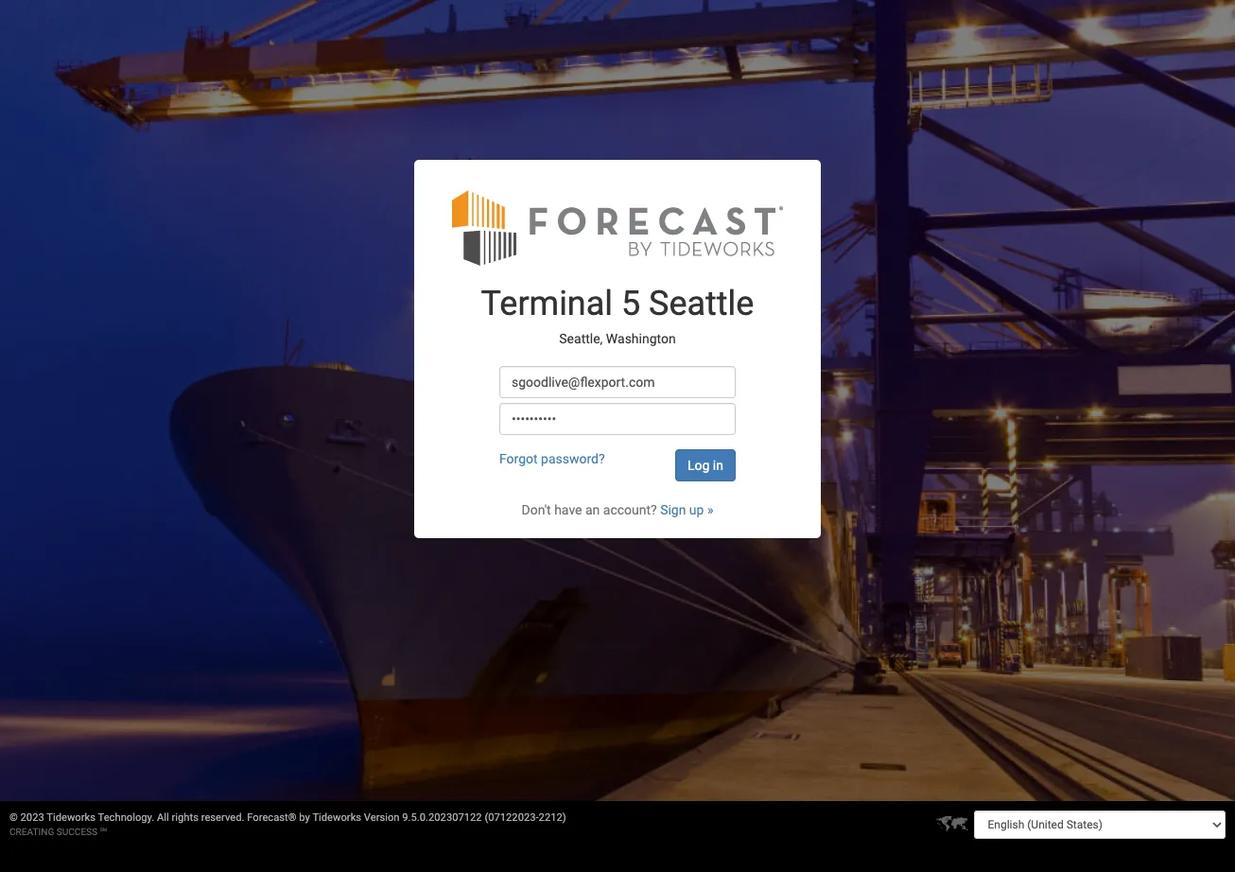 Task type: describe. For each thing, give the bounding box(es) containing it.
Email or username text field
[[500, 366, 736, 398]]

1 tideworks from the left
[[47, 812, 96, 824]]

technology.
[[98, 812, 155, 824]]

log
[[688, 458, 710, 473]]

2023
[[20, 812, 44, 824]]

terminal 5 seattle seattle, washington
[[481, 284, 755, 347]]

reserved.
[[201, 812, 245, 824]]

2 tideworks from the left
[[313, 812, 362, 824]]

don't have an account? sign up »
[[522, 502, 714, 517]]

success
[[57, 827, 98, 838]]

up
[[690, 502, 705, 517]]

©
[[9, 812, 18, 824]]

© 2023 tideworks technology. all rights reserved. forecast® by tideworks version 9.5.0.202307122 (07122023-2212) creating success ℠
[[9, 812, 567, 838]]

forgot password? link
[[500, 451, 605, 466]]

forecast® by tideworks image
[[452, 188, 784, 267]]

»
[[708, 502, 714, 517]]

have
[[555, 502, 582, 517]]

an
[[586, 502, 600, 517]]

all
[[157, 812, 169, 824]]

sign up » link
[[661, 502, 714, 517]]

5
[[622, 284, 641, 323]]



Task type: locate. For each thing, give the bounding box(es) containing it.
2212)
[[539, 812, 567, 824]]

0 horizontal spatial tideworks
[[47, 812, 96, 824]]

Password password field
[[500, 403, 736, 435]]

tideworks
[[47, 812, 96, 824], [313, 812, 362, 824]]

sign
[[661, 502, 687, 517]]

forgot password? log in
[[500, 451, 724, 473]]

(07122023-
[[485, 812, 539, 824]]

tideworks right by
[[313, 812, 362, 824]]

by
[[299, 812, 310, 824]]

seattle,
[[560, 332, 603, 347]]

terminal
[[481, 284, 613, 323]]

password?
[[541, 451, 605, 466]]

forgot
[[500, 451, 538, 466]]

in
[[713, 458, 724, 473]]

1 horizontal spatial tideworks
[[313, 812, 362, 824]]

rights
[[172, 812, 199, 824]]

washington
[[606, 332, 676, 347]]

seattle
[[649, 284, 755, 323]]

tideworks up "success"
[[47, 812, 96, 824]]

version
[[364, 812, 400, 824]]

log in button
[[676, 449, 736, 482]]

creating
[[9, 827, 54, 838]]

forecast®
[[247, 812, 297, 824]]

don't
[[522, 502, 551, 517]]

account?
[[604, 502, 657, 517]]

9.5.0.202307122
[[402, 812, 482, 824]]

℠
[[100, 827, 107, 838]]



